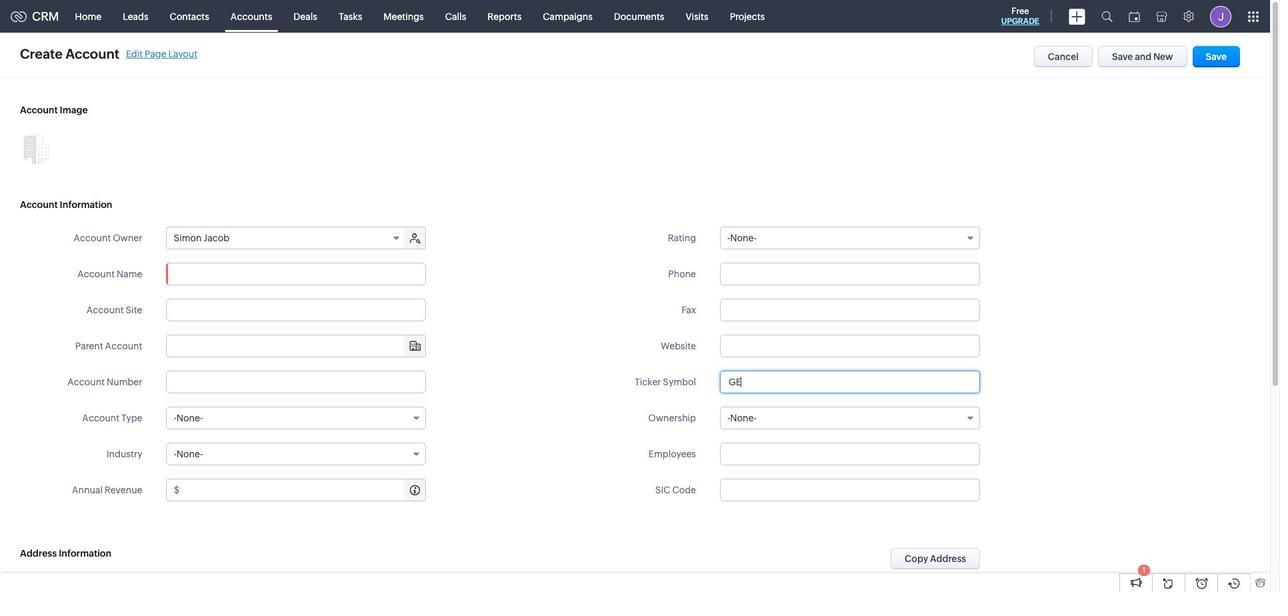 Task type: locate. For each thing, give the bounding box(es) containing it.
create menu image
[[1069, 8, 1085, 24]]

profile element
[[1202, 0, 1239, 32]]

None field
[[720, 227, 980, 249], [720, 407, 980, 429], [720, 227, 980, 249], [720, 407, 980, 429]]

search element
[[1093, 0, 1121, 33]]

logo image
[[11, 11, 27, 22]]

create menu element
[[1061, 0, 1093, 32]]

None text field
[[166, 263, 426, 285], [720, 263, 980, 285], [166, 299, 426, 321], [720, 443, 980, 465], [182, 479, 426, 501], [166, 263, 426, 285], [720, 263, 980, 285], [166, 299, 426, 321], [720, 443, 980, 465], [182, 479, 426, 501]]

None text field
[[720, 299, 980, 321], [720, 335, 980, 357], [166, 371, 426, 393], [720, 371, 980, 393], [720, 479, 980, 501], [720, 299, 980, 321], [720, 335, 980, 357], [166, 371, 426, 393], [720, 371, 980, 393], [720, 479, 980, 501]]



Task type: describe. For each thing, give the bounding box(es) containing it.
search image
[[1101, 11, 1113, 22]]

image image
[[20, 132, 52, 164]]

profile image
[[1210, 6, 1231, 27]]

calendar image
[[1129, 11, 1140, 22]]



Task type: vqa. For each thing, say whether or not it's contained in the screenshot.
Search text field to the top
no



